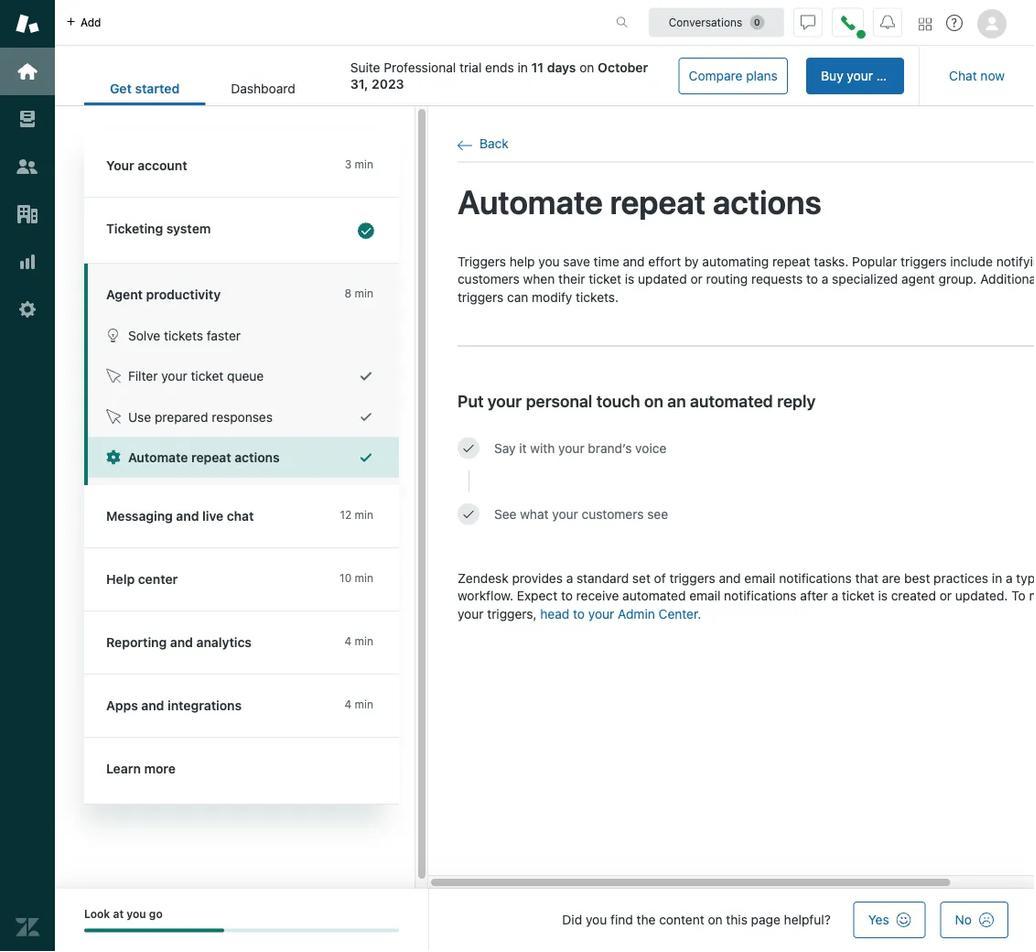 Task type: describe. For each thing, give the bounding box(es) containing it.
notifications
[[780, 570, 852, 585]]

on inside section
[[580, 60, 595, 75]]

account
[[138, 158, 187, 173]]

look at you go
[[84, 908, 163, 921]]

8
[[345, 287, 352, 300]]

footer containing did you find the content on this page helpful?
[[55, 889, 1035, 951]]

see
[[495, 506, 517, 521]]

your right what
[[553, 506, 579, 521]]

more
[[144, 761, 176, 777]]

4 for reporting and analytics
[[345, 635, 352, 648]]

10
[[340, 572, 352, 585]]

analytics
[[196, 635, 252, 650]]

get help image
[[947, 15, 963, 31]]

learn more
[[106, 761, 176, 777]]

popular
[[853, 254, 898, 269]]

prepared
[[155, 409, 208, 424]]

say it with your brand's voice
[[495, 440, 667, 455]]

add
[[81, 16, 101, 29]]

11
[[532, 60, 544, 75]]

automating
[[703, 254, 769, 269]]

compare plans
[[689, 68, 778, 83]]

automate inside content-title region
[[458, 182, 603, 221]]

and for apps and integrations
[[141, 698, 164, 713]]

triggers help you save time and effort by automating repeat tasks. popular triggers include notifyin
[[458, 254, 1035, 305]]

get started
[[110, 81, 180, 96]]

center
[[138, 572, 178, 587]]

go
[[149, 908, 163, 921]]

your right filter
[[161, 369, 187, 384]]

messaging and live chat
[[106, 509, 254, 524]]

helpful?
[[784, 913, 831, 928]]

October 31, 2023 text field
[[350, 60, 649, 92]]

yes
[[869, 913, 890, 928]]

apps and integrations
[[106, 698, 242, 713]]

solve tickets faster button
[[88, 315, 399, 356]]

automated
[[690, 391, 774, 411]]

4 min for analytics
[[345, 635, 374, 648]]

min for reporting and analytics
[[355, 635, 374, 648]]

compare plans button
[[679, 58, 789, 94]]

main element
[[0, 0, 55, 951]]

touch
[[597, 391, 641, 411]]

repeat inside content-title region
[[610, 182, 706, 221]]

use prepared responses button
[[88, 397, 399, 437]]

repeat inside button
[[191, 450, 231, 465]]

ends
[[486, 60, 514, 75]]

back
[[480, 136, 509, 151]]

8 min
[[345, 287, 374, 300]]

your right buy
[[847, 68, 874, 83]]

buy your trial
[[822, 68, 899, 83]]

messaging
[[106, 509, 173, 524]]

help
[[510, 254, 535, 269]]

to
[[573, 606, 585, 621]]

days
[[547, 60, 576, 75]]

help
[[106, 572, 135, 587]]

and for messaging and live chat
[[176, 509, 199, 524]]

system
[[166, 221, 211, 236]]

your account heading
[[84, 135, 399, 198]]

notifyin
[[997, 254, 1035, 269]]

faster
[[207, 328, 241, 343]]

october
[[598, 60, 649, 75]]

organizations image
[[16, 202, 39, 226]]

look
[[84, 908, 110, 921]]

automate repeat actions inside content-title region
[[458, 182, 822, 221]]

did you find the content on this page helpful?
[[563, 913, 831, 928]]

voice
[[636, 440, 667, 455]]

reporting image
[[16, 250, 39, 274]]

min for messaging and live chat
[[355, 509, 374, 522]]

notifications image
[[881, 15, 896, 30]]

3 min
[[345, 158, 374, 171]]

put your personal touch on an automated reply region
[[458, 252, 1035, 641]]

with
[[531, 440, 555, 455]]

this
[[727, 913, 748, 928]]

and inside triggers help you save time and effort by automating repeat tasks. popular triggers include notifyin
[[623, 254, 645, 269]]

chat
[[950, 68, 978, 83]]

plans
[[747, 68, 778, 83]]

triggers inside triggers help you save time and effort by automating repeat tasks. popular triggers include notifyin
[[901, 254, 947, 269]]

automate repeat actions inside button
[[128, 450, 280, 465]]

october 31, 2023
[[350, 60, 649, 92]]

put
[[458, 391, 484, 411]]

filter your ticket queue
[[128, 369, 264, 384]]

zendesk products image
[[919, 18, 932, 31]]

chat now
[[950, 68, 1006, 83]]

find
[[611, 913, 633, 928]]

actions inside button
[[235, 450, 280, 465]]

tab list containing get started
[[84, 71, 321, 105]]

typ
[[1017, 570, 1035, 585]]

dashboard tab
[[205, 71, 321, 105]]

effort
[[649, 254, 681, 269]]

are
[[883, 570, 901, 585]]

tickets
[[164, 328, 203, 343]]

started
[[135, 81, 180, 96]]

your right to
[[589, 606, 615, 621]]

min for help center
[[355, 572, 374, 585]]

integrations
[[168, 698, 242, 713]]

min for your account
[[355, 158, 374, 171]]

help center
[[106, 572, 178, 587]]

content
[[660, 913, 705, 928]]

triggers inside zendesk provides a standard set of triggers and email notifications that are best practices in a typ
[[670, 570, 716, 585]]

agent
[[106, 287, 143, 302]]

practices
[[934, 570, 989, 585]]

ticketing system
[[106, 221, 211, 236]]

automate inside button
[[128, 450, 188, 465]]



Task type: vqa. For each thing, say whether or not it's contained in the screenshot.
Urgent option
no



Task type: locate. For each thing, give the bounding box(es) containing it.
solve
[[128, 328, 161, 343]]

your right with
[[559, 440, 585, 455]]

did
[[563, 913, 583, 928]]

you for at
[[127, 908, 146, 921]]

and inside zendesk provides a standard set of triggers and email notifications that are best practices in a typ
[[719, 570, 741, 585]]

head to your admin center.
[[541, 606, 702, 621]]

of
[[654, 570, 666, 585]]

customers
[[582, 506, 644, 521]]

0 vertical spatial automate repeat actions
[[458, 182, 822, 221]]

0 vertical spatial in
[[518, 60, 528, 75]]

10 min
[[340, 572, 374, 585]]

ticketing
[[106, 221, 163, 236]]

in left 11
[[518, 60, 528, 75]]

trial inside button
[[877, 68, 899, 83]]

2 vertical spatial on
[[708, 913, 723, 928]]

save
[[564, 254, 591, 269]]

automate down use
[[128, 450, 188, 465]]

and right apps
[[141, 698, 164, 713]]

your account
[[106, 158, 187, 173]]

0 vertical spatial actions
[[713, 182, 822, 221]]

trial
[[460, 60, 482, 75], [877, 68, 899, 83]]

suite professional trial ends in 11 days on
[[350, 60, 598, 75]]

0 vertical spatial 4
[[345, 635, 352, 648]]

actions down use prepared responses button
[[235, 450, 280, 465]]

on left an
[[645, 391, 664, 411]]

buy
[[822, 68, 844, 83]]

0 horizontal spatial you
[[127, 908, 146, 921]]

admin image
[[16, 298, 39, 321]]

learn
[[106, 761, 141, 777]]

automate repeat actions button
[[88, 437, 399, 478]]

1 horizontal spatial on
[[645, 391, 664, 411]]

tab list
[[84, 71, 321, 105]]

1 vertical spatial on
[[645, 391, 664, 411]]

1 horizontal spatial a
[[1006, 570, 1013, 585]]

email
[[745, 570, 776, 585]]

0 vertical spatial on
[[580, 60, 595, 75]]

1 vertical spatial triggers
[[670, 570, 716, 585]]

1 vertical spatial automate
[[128, 450, 188, 465]]

zendesk
[[458, 570, 509, 585]]

2 4 min from the top
[[345, 698, 374, 711]]

repeat down use prepared responses
[[191, 450, 231, 465]]

and right time
[[623, 254, 645, 269]]

provides
[[512, 570, 563, 585]]

conversations button
[[649, 8, 785, 37]]

personal
[[526, 391, 593, 411]]

conversations
[[669, 16, 743, 29]]

triggers
[[458, 254, 506, 269]]

actions inside content-title region
[[713, 182, 822, 221]]

chat
[[227, 509, 254, 524]]

on
[[580, 60, 595, 75], [645, 391, 664, 411], [708, 913, 723, 928]]

use prepared responses
[[128, 409, 273, 424]]

0 horizontal spatial a
[[567, 570, 574, 585]]

and left analytics
[[170, 635, 193, 650]]

you right did
[[586, 913, 607, 928]]

a
[[567, 570, 574, 585], [1006, 570, 1013, 585]]

a right provides
[[567, 570, 574, 585]]

1 vertical spatial 4
[[345, 698, 352, 711]]

footer
[[55, 889, 1035, 951]]

section containing suite professional trial ends in
[[336, 58, 905, 94]]

in inside section
[[518, 60, 528, 75]]

views image
[[16, 107, 39, 131]]

get
[[110, 81, 132, 96]]

dashboard
[[231, 81, 296, 96]]

progress-bar progress bar
[[84, 929, 399, 933]]

4 min from the top
[[355, 572, 374, 585]]

at
[[113, 908, 124, 921]]

0 horizontal spatial on
[[580, 60, 595, 75]]

trial down notifications icon
[[877, 68, 899, 83]]

0 vertical spatial repeat
[[610, 182, 706, 221]]

1 4 min from the top
[[345, 635, 374, 648]]

include
[[951, 254, 994, 269]]

and left live
[[176, 509, 199, 524]]

0 vertical spatial automate
[[458, 182, 603, 221]]

0 horizontal spatial trial
[[460, 60, 482, 75]]

progress bar image
[[84, 929, 224, 933]]

2 horizontal spatial repeat
[[773, 254, 811, 269]]

1 horizontal spatial trial
[[877, 68, 899, 83]]

zendesk image
[[16, 916, 39, 940]]

0 horizontal spatial automate repeat actions
[[128, 450, 280, 465]]

it
[[520, 440, 527, 455]]

add button
[[55, 0, 112, 45]]

learn more button
[[84, 738, 396, 800]]

repeat
[[610, 182, 706, 221], [773, 254, 811, 269], [191, 450, 231, 465]]

0 horizontal spatial in
[[518, 60, 528, 75]]

on inside region
[[645, 391, 664, 411]]

0 horizontal spatial triggers
[[670, 570, 716, 585]]

min for apps and integrations
[[355, 698, 374, 711]]

5 min from the top
[[355, 635, 374, 648]]

admin
[[618, 606, 655, 621]]

triggers right of
[[670, 570, 716, 585]]

reply
[[778, 391, 816, 411]]

by
[[685, 254, 699, 269]]

live
[[202, 509, 224, 524]]

trial for your
[[877, 68, 899, 83]]

best
[[905, 570, 931, 585]]

section
[[336, 58, 905, 94]]

your right put
[[488, 391, 522, 411]]

zendesk support image
[[16, 12, 39, 36]]

1 horizontal spatial in
[[993, 570, 1003, 585]]

your
[[847, 68, 874, 83], [161, 369, 187, 384], [488, 391, 522, 411], [559, 440, 585, 455], [553, 506, 579, 521], [589, 606, 615, 621]]

the
[[637, 913, 656, 928]]

2 vertical spatial repeat
[[191, 450, 231, 465]]

2 horizontal spatial you
[[586, 913, 607, 928]]

automate repeat actions up effort
[[458, 182, 822, 221]]

reporting and analytics
[[106, 635, 252, 650]]

1 horizontal spatial you
[[539, 254, 560, 269]]

chat now button
[[935, 58, 1020, 94]]

repeat left tasks.
[[773, 254, 811, 269]]

1 horizontal spatial automate repeat actions
[[458, 182, 822, 221]]

and
[[623, 254, 645, 269], [176, 509, 199, 524], [719, 570, 741, 585], [170, 635, 193, 650], [141, 698, 164, 713]]

button displays agent's chat status as invisible. image
[[801, 15, 816, 30]]

ticketing system button
[[84, 198, 396, 263]]

standard
[[577, 570, 629, 585]]

2 a from the left
[[1006, 570, 1013, 585]]

1 horizontal spatial repeat
[[610, 182, 706, 221]]

0 vertical spatial triggers
[[901, 254, 947, 269]]

say
[[495, 440, 516, 455]]

0 horizontal spatial automate
[[128, 450, 188, 465]]

1 horizontal spatial triggers
[[901, 254, 947, 269]]

automate repeat actions
[[458, 182, 822, 221], [128, 450, 280, 465]]

min for agent productivity
[[355, 287, 374, 300]]

1 a from the left
[[567, 570, 574, 585]]

actions up automating
[[713, 182, 822, 221]]

on left "this"
[[708, 913, 723, 928]]

on right "days"
[[580, 60, 595, 75]]

0 horizontal spatial actions
[[235, 450, 280, 465]]

2 horizontal spatial on
[[708, 913, 723, 928]]

you inside triggers help you save time and effort by automating repeat tasks. popular triggers include notifyin
[[539, 254, 560, 269]]

head
[[541, 606, 570, 621]]

a left typ
[[1006, 570, 1013, 585]]

get started image
[[16, 60, 39, 83]]

2023
[[372, 76, 404, 92]]

12 min
[[340, 509, 374, 522]]

1 4 from the top
[[345, 635, 352, 648]]

4 for apps and integrations
[[345, 698, 352, 711]]

1 horizontal spatial automate
[[458, 182, 603, 221]]

time
[[594, 254, 620, 269]]

customers image
[[16, 155, 39, 179]]

no
[[956, 913, 973, 928]]

you for help
[[539, 254, 560, 269]]

automate up help
[[458, 182, 603, 221]]

an
[[668, 391, 687, 411]]

what
[[520, 506, 549, 521]]

1 vertical spatial actions
[[235, 450, 280, 465]]

repeat inside triggers help you save time and effort by automating repeat tasks. popular triggers include notifyin
[[773, 254, 811, 269]]

min
[[355, 158, 374, 171], [355, 287, 374, 300], [355, 509, 374, 522], [355, 572, 374, 585], [355, 635, 374, 648], [355, 698, 374, 711]]

1 vertical spatial in
[[993, 570, 1003, 585]]

reporting
[[106, 635, 167, 650]]

12
[[340, 509, 352, 522]]

triggers left include
[[901, 254, 947, 269]]

in left typ
[[993, 570, 1003, 585]]

you right help
[[539, 254, 560, 269]]

apps
[[106, 698, 138, 713]]

31,
[[350, 76, 369, 92]]

6 min from the top
[[355, 698, 374, 711]]

1 vertical spatial repeat
[[773, 254, 811, 269]]

0 horizontal spatial repeat
[[191, 450, 231, 465]]

1 vertical spatial automate repeat actions
[[128, 450, 280, 465]]

4 min for integrations
[[345, 698, 374, 711]]

filter
[[128, 369, 158, 384]]

trial left ends
[[460, 60, 482, 75]]

trial for professional
[[460, 60, 482, 75]]

1 min from the top
[[355, 158, 374, 171]]

1 horizontal spatial actions
[[713, 182, 822, 221]]

see
[[648, 506, 669, 521]]

automate repeat actions down use prepared responses
[[128, 450, 280, 465]]

content-title region
[[458, 181, 1035, 223]]

you right at at the bottom
[[127, 908, 146, 921]]

professional
[[384, 60, 456, 75]]

in
[[518, 60, 528, 75], [993, 570, 1003, 585]]

min inside your account heading
[[355, 158, 374, 171]]

page
[[752, 913, 781, 928]]

0 vertical spatial 4 min
[[345, 635, 374, 648]]

2 4 from the top
[[345, 698, 352, 711]]

see what your customers see
[[495, 506, 669, 521]]

agent productivity
[[106, 287, 221, 302]]

actions
[[713, 182, 822, 221], [235, 450, 280, 465]]

that
[[856, 570, 879, 585]]

and for reporting and analytics
[[170, 635, 193, 650]]

and left email
[[719, 570, 741, 585]]

2 min from the top
[[355, 287, 374, 300]]

3 min from the top
[[355, 509, 374, 522]]

1 vertical spatial 4 min
[[345, 698, 374, 711]]

put your personal touch on an automated reply
[[458, 391, 816, 411]]

repeat up effort
[[610, 182, 706, 221]]

your
[[106, 158, 134, 173]]

in inside zendesk provides a standard set of triggers and email notifications that are best practices in a typ
[[993, 570, 1003, 585]]

productivity
[[146, 287, 221, 302]]

3
[[345, 158, 352, 171]]

set
[[633, 570, 651, 585]]

center.
[[659, 606, 702, 621]]

now
[[981, 68, 1006, 83]]



